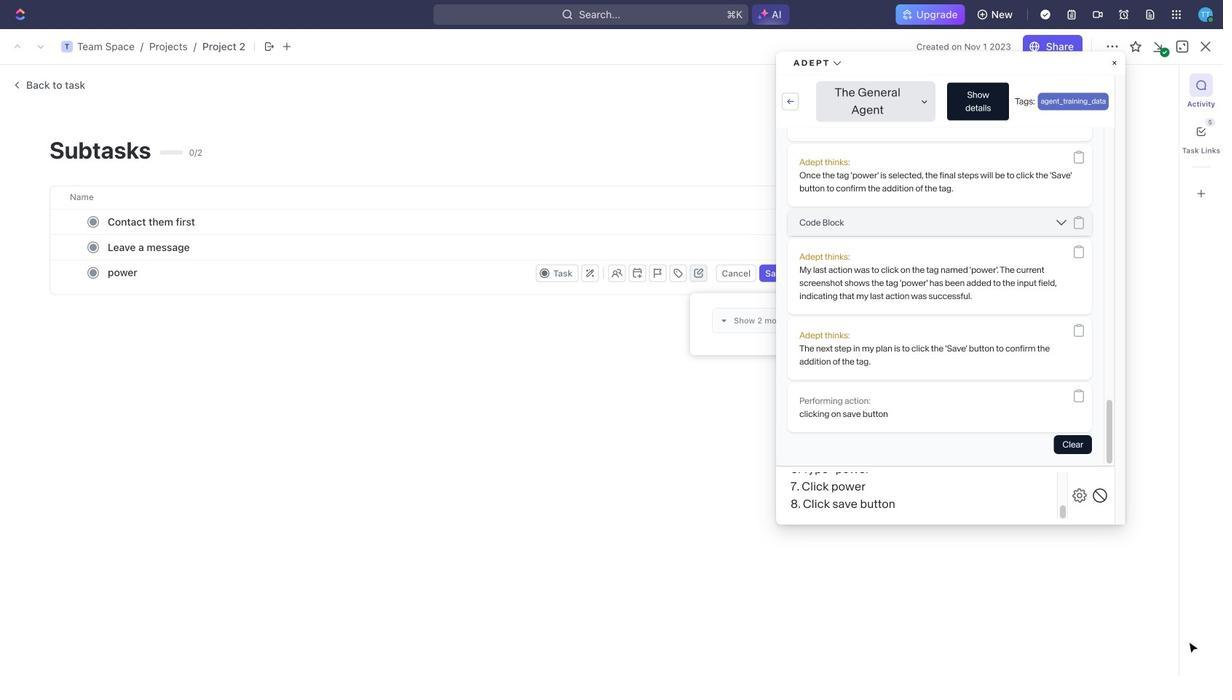 Task type: vqa. For each thing, say whether or not it's contained in the screenshot.
THE BY for Alison Marras link
no



Task type: describe. For each thing, give the bounding box(es) containing it.
Edit task name text field
[[232, 314, 939, 342]]

Search tasks... text field
[[1069, 106, 1214, 128]]

1 team space, , element from the left
[[12, 41, 24, 52]]

2 team space, , element from the left
[[61, 41, 73, 52]]



Task type: locate. For each thing, give the bounding box(es) containing it.
1 horizontal spatial team space, , element
[[61, 41, 73, 52]]

0 horizontal spatial team space, , element
[[12, 41, 24, 52]]

team space, , element
[[12, 41, 24, 52], [61, 41, 73, 52]]

task sidebar navigation tab list
[[1182, 74, 1220, 205]]

Task name or type '/' for commands text field
[[108, 261, 533, 284]]

custom fields element
[[712, 308, 1043, 333]]



